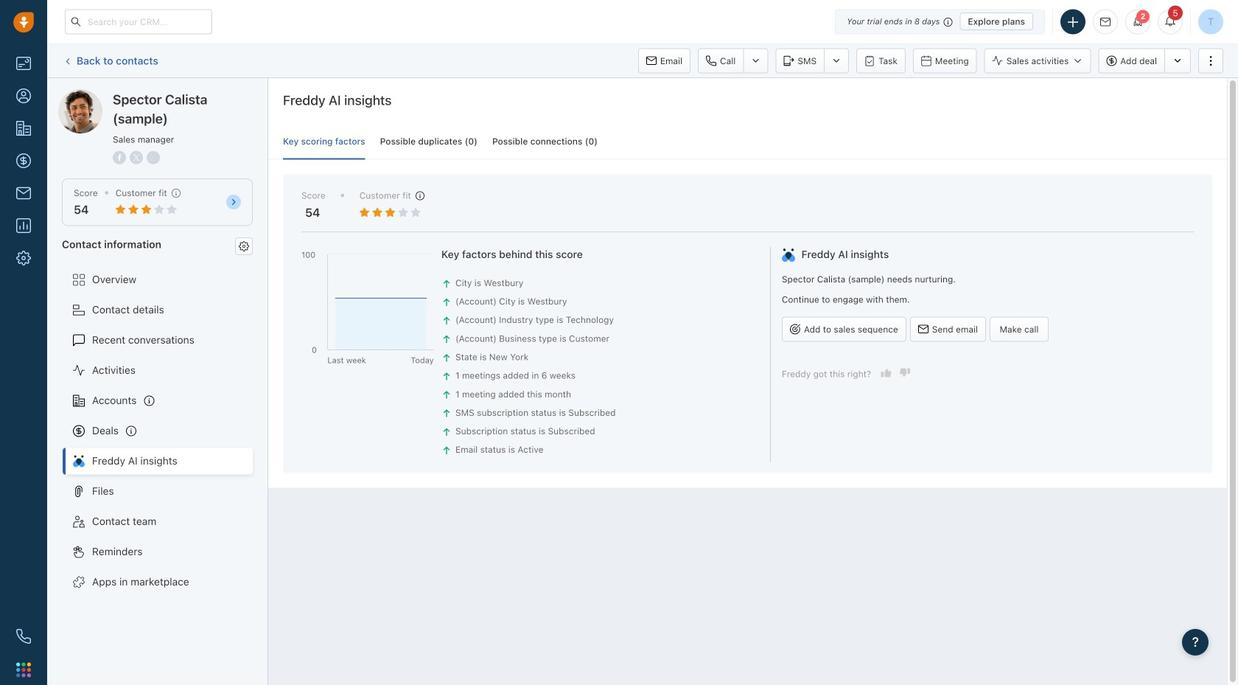 Task type: describe. For each thing, give the bounding box(es) containing it.
phone element
[[9, 622, 38, 651]]

send email image
[[1101, 17, 1111, 27]]

mng settings image
[[239, 241, 249, 251]]



Task type: vqa. For each thing, say whether or not it's contained in the screenshot.
Send email icon
yes



Task type: locate. For each thing, give the bounding box(es) containing it.
freshworks switcher image
[[16, 662, 31, 677]]

Search your CRM... text field
[[65, 9, 212, 34]]

phone image
[[16, 629, 31, 644]]



